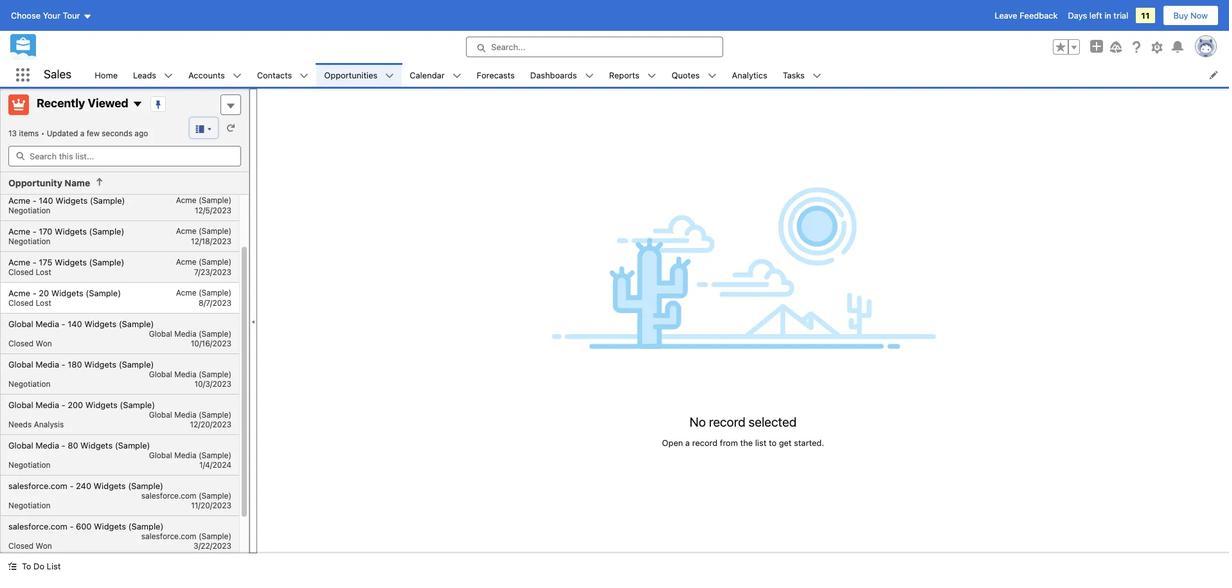 Task type: describe. For each thing, give the bounding box(es) containing it.
11
[[1142, 10, 1150, 21]]

closed won for global
[[8, 339, 52, 348]]

(sample) down acme - 170 widgets (sample)
[[89, 257, 124, 267]]

widgets right 175
[[55, 257, 87, 267]]

negotiation for global media - 80 widgets (sample)
[[8, 460, 51, 470]]

(sample) down the name in the left of the page
[[90, 195, 125, 206]]

leave
[[995, 10, 1018, 21]]

now
[[1191, 10, 1209, 21]]

reports
[[609, 70, 640, 80]]

opportunity name
[[8, 178, 90, 188]]

240
[[76, 481, 91, 491]]

analytics
[[732, 70, 768, 80]]

forecasts
[[477, 70, 515, 80]]

your
[[43, 10, 60, 21]]

quotes link
[[664, 63, 708, 87]]

needs analysis
[[8, 420, 64, 429]]

from
[[720, 438, 738, 448]]

leads link
[[125, 63, 164, 87]]

text default image right the name in the left of the page
[[95, 178, 104, 187]]

quotes list item
[[664, 63, 725, 87]]

analytics link
[[725, 63, 776, 87]]

text default image for quotes
[[708, 71, 717, 80]]

selected
[[749, 415, 797, 430]]

contacts
[[257, 70, 292, 80]]

select an item from this list to open it. list box
[[1, 128, 239, 580]]

text default image up ago
[[132, 99, 143, 110]]

text default image inside to do list button
[[8, 562, 17, 571]]

open
[[662, 438, 683, 448]]

in
[[1105, 10, 1112, 21]]

viewed
[[88, 97, 129, 110]]

dashboards list item
[[523, 63, 602, 87]]

quotes
[[672, 70, 700, 80]]

get
[[779, 438, 792, 448]]

180
[[68, 359, 82, 370]]

salesforce.com up salesforce.com - 600 widgets (sample) salesforce.com (sample)
[[141, 491, 197, 501]]

recently viewed
[[37, 97, 129, 110]]

(sample) down global media - 140 widgets (sample) global media (sample)
[[119, 359, 154, 370]]

recently
[[37, 97, 85, 110]]

(sample) down 8/7/2023
[[199, 329, 232, 339]]

- inside global media - 180 widgets (sample) global media (sample)
[[61, 359, 65, 370]]

negotiation for global media - 180 widgets (sample)
[[8, 379, 51, 389]]

media down "20"
[[36, 319, 59, 329]]

200
[[68, 400, 83, 410]]

accounts
[[189, 70, 225, 80]]

1/4/2024
[[199, 460, 232, 470]]

buy now
[[1174, 10, 1209, 21]]

acme up 7/23/2023
[[176, 257, 197, 267]]

acme (sample) for acme - 170 widgets (sample)
[[176, 226, 232, 236]]

global media - 140 widgets (sample) global media (sample)
[[8, 319, 232, 339]]

(sample) up global media - 180 widgets (sample) global media (sample)
[[119, 319, 154, 329]]

contacts list item
[[249, 63, 317, 87]]

tour
[[63, 10, 80, 21]]

media left 180
[[36, 359, 59, 370]]

leads list item
[[125, 63, 181, 87]]

opportunity
[[8, 178, 62, 188]]

170
[[39, 226, 52, 236]]

global left 10/3/2023
[[149, 370, 172, 379]]

text default image for tasks
[[813, 71, 822, 80]]

text default image for reports
[[648, 71, 657, 80]]

salesforce.com - 600 widgets (sample) salesforce.com (sample)
[[8, 521, 232, 541]]

- down opportunity
[[33, 195, 36, 206]]

dashboards link
[[523, 63, 585, 87]]

13 items • updated a few seconds ago
[[8, 129, 148, 138]]

global media - 180 widgets (sample) global media (sample)
[[8, 359, 232, 379]]

80
[[68, 440, 78, 451]]

days
[[1069, 10, 1088, 21]]

text default image inside dashboards list item
[[585, 71, 594, 80]]

global left 180
[[8, 359, 33, 370]]

- inside global media - 80 widgets (sample) global media (sample)
[[61, 440, 65, 451]]

(sample) down 10/16/2023
[[199, 370, 232, 379]]

feedback
[[1020, 10, 1058, 21]]

global media - 80 widgets (sample) global media (sample)
[[8, 440, 232, 460]]

reports link
[[602, 63, 648, 87]]

trial
[[1114, 10, 1129, 21]]

calendar link
[[402, 63, 453, 87]]

global media - 200 widgets (sample) global media (sample)
[[8, 400, 232, 420]]

13
[[8, 129, 17, 138]]

few
[[87, 129, 100, 138]]

calendar list item
[[402, 63, 469, 87]]

choose your tour button
[[10, 5, 92, 26]]

0 vertical spatial record
[[709, 415, 746, 430]]

acme - 175 widgets (sample)
[[8, 257, 124, 267]]

global down 'needs'
[[8, 440, 33, 451]]

acme left 170
[[8, 226, 30, 236]]

widgets inside global media - 140 widgets (sample) global media (sample)
[[84, 319, 117, 329]]

acme - 140 widgets (sample)
[[8, 195, 125, 206]]

closed for acme - 20 widgets (sample)
[[8, 298, 34, 308]]

- inside salesforce.com - 240 widgets (sample) salesforce.com (sample)
[[70, 481, 74, 491]]

(sample) down 1/4/2024
[[199, 491, 232, 501]]

media down analysis
[[36, 440, 59, 451]]

tasks link
[[776, 63, 813, 87]]

(sample) down 12/20/2023
[[199, 451, 232, 460]]

accounts link
[[181, 63, 233, 87]]

(sample) up global media - 140 widgets (sample) global media (sample)
[[86, 288, 121, 298]]

salesforce.com left 240
[[8, 481, 67, 491]]

opportunities link
[[317, 63, 385, 87]]

to do list
[[22, 562, 61, 572]]

started.
[[794, 438, 825, 448]]

media down 10/16/2023
[[174, 370, 197, 379]]

recently viewed status
[[8, 129, 47, 138]]

- left "20"
[[33, 288, 36, 298]]

10/3/2023
[[195, 379, 232, 389]]

leave feedback
[[995, 10, 1058, 21]]

choose
[[11, 10, 41, 21]]

forecasts link
[[469, 63, 523, 87]]

accounts list item
[[181, 63, 249, 87]]

acme down 7/23/2023
[[176, 288, 197, 297]]

analysis
[[34, 420, 64, 429]]

acme - 170 widgets (sample)
[[8, 226, 124, 236]]

media up analysis
[[36, 400, 59, 410]]

7/23/2023
[[194, 267, 232, 277]]

(sample) down salesforce.com - 240 widgets (sample) salesforce.com (sample)
[[128, 521, 164, 532]]

12/20/2023
[[190, 420, 232, 429]]

175
[[39, 257, 52, 267]]

no record selected
[[690, 415, 797, 430]]

(sample) up 8/7/2023
[[199, 288, 232, 297]]

do
[[33, 562, 44, 572]]

acme up the 12/18/2023
[[176, 226, 197, 236]]

text default image for leads
[[164, 71, 173, 80]]

opportunities image
[[8, 95, 29, 115]]



Task type: locate. For each thing, give the bounding box(es) containing it.
- left 175
[[33, 257, 36, 267]]

salesforce.com down 11/20/2023
[[141, 532, 197, 541]]

ago
[[135, 129, 148, 138]]

needs
[[8, 420, 32, 429]]

tasks
[[783, 70, 805, 80]]

4 text default image from the left
[[385, 71, 394, 80]]

global up 'needs'
[[8, 400, 33, 410]]

6 text default image from the left
[[648, 71, 657, 80]]

1 vertical spatial closed lost
[[8, 298, 51, 308]]

closed lost down 175
[[8, 298, 51, 308]]

1 vertical spatial a
[[686, 438, 690, 448]]

1 vertical spatial closed won
[[8, 541, 52, 551]]

closed lost
[[8, 267, 51, 277], [8, 298, 51, 308]]

text default image inside reports list item
[[648, 71, 657, 80]]

(sample) down global media - 200 widgets (sample) global media (sample)
[[115, 440, 150, 451]]

a right open
[[686, 438, 690, 448]]

12/5/2023
[[195, 206, 232, 215]]

2 won from the top
[[36, 541, 52, 551]]

2 closed won from the top
[[8, 541, 52, 551]]

home
[[95, 70, 118, 80]]

0 vertical spatial 140
[[39, 195, 53, 206]]

0 vertical spatial lost
[[36, 267, 51, 277]]

20
[[39, 288, 49, 298]]

acme (sample) for acme - 140 widgets (sample)
[[176, 195, 232, 205]]

record up from
[[709, 415, 746, 430]]

140 down acme - 20 widgets (sample)
[[68, 319, 82, 329]]

tasks list item
[[776, 63, 830, 87]]

widgets inside global media - 200 widgets (sample) global media (sample)
[[85, 400, 118, 410]]

acme (sample) for acme - 175 widgets (sample)
[[176, 257, 232, 267]]

text default image for opportunities
[[385, 71, 394, 80]]

text default image right accounts
[[233, 71, 242, 80]]

closed won up to
[[8, 541, 52, 551]]

salesforce.com up "do"
[[8, 521, 67, 532]]

salesforce.com - 240 widgets (sample) salesforce.com (sample)
[[8, 481, 232, 501]]

text default image left calendar link
[[385, 71, 394, 80]]

4 acme (sample) from the top
[[176, 288, 232, 297]]

-
[[33, 195, 36, 206], [33, 226, 36, 236], [33, 257, 36, 267], [33, 288, 36, 298], [61, 319, 65, 329], [61, 359, 65, 370], [61, 400, 65, 410], [61, 440, 65, 451], [70, 481, 74, 491], [70, 521, 74, 532]]

text default image inside accounts list item
[[233, 71, 242, 80]]

acme (sample) up the 12/18/2023
[[176, 226, 232, 236]]

closed for acme - 175 widgets (sample)
[[8, 267, 34, 277]]

lost down 175
[[36, 298, 51, 308]]

global left 12/20/2023
[[149, 410, 172, 420]]

widgets right 200 at the left bottom of the page
[[85, 400, 118, 410]]

negotiation up 170
[[8, 206, 51, 215]]

closed
[[8, 267, 34, 277], [8, 298, 34, 308], [8, 339, 34, 348], [8, 541, 34, 551]]

(sample) up 12/5/2023
[[199, 195, 232, 205]]

media
[[36, 319, 59, 329], [174, 329, 197, 339], [36, 359, 59, 370], [174, 370, 197, 379], [36, 400, 59, 410], [174, 410, 197, 420], [36, 440, 59, 451], [174, 451, 197, 460]]

widgets inside global media - 180 widgets (sample) global media (sample)
[[84, 359, 116, 370]]

- left 80
[[61, 440, 65, 451]]

calendar
[[410, 70, 445, 80]]

widgets inside salesforce.com - 240 widgets (sample) salesforce.com (sample)
[[94, 481, 126, 491]]

text default image down search... button
[[585, 71, 594, 80]]

1 vertical spatial lost
[[36, 298, 51, 308]]

closed lost for 20
[[8, 298, 51, 308]]

a inside no record selected main content
[[686, 438, 690, 448]]

the
[[741, 438, 753, 448]]

group
[[1054, 39, 1081, 55]]

widgets right 80
[[81, 440, 113, 451]]

5 negotiation from the top
[[8, 501, 51, 510]]

4 negotiation from the top
[[8, 460, 51, 470]]

closed won for salesforce.com
[[8, 541, 52, 551]]

3 acme (sample) from the top
[[176, 257, 232, 267]]

text default image right leads
[[164, 71, 173, 80]]

2 closed lost from the top
[[8, 298, 51, 308]]

won up to do list
[[36, 541, 52, 551]]

11/20/2023
[[191, 501, 232, 510]]

acme (sample) up 7/23/2023
[[176, 257, 232, 267]]

negotiation for acme - 140 widgets (sample)
[[8, 206, 51, 215]]

0 vertical spatial won
[[36, 339, 52, 348]]

acme
[[8, 195, 30, 206], [176, 195, 197, 205], [8, 226, 30, 236], [176, 226, 197, 236], [8, 257, 30, 267], [176, 257, 197, 267], [8, 288, 30, 298], [176, 288, 197, 297]]

1 negotiation from the top
[[8, 206, 51, 215]]

140
[[39, 195, 53, 206], [68, 319, 82, 329]]

8/7/2023
[[199, 298, 232, 308]]

sales
[[44, 68, 72, 81]]

acme (sample) up 12/5/2023
[[176, 195, 232, 205]]

600
[[76, 521, 92, 532]]

1 vertical spatial record
[[693, 438, 718, 448]]

(sample) up 7/23/2023
[[199, 257, 232, 267]]

text default image inside contacts "list item"
[[300, 71, 309, 80]]

text default image for contacts
[[300, 71, 309, 80]]

- left 600
[[70, 521, 74, 532]]

0 vertical spatial closed won
[[8, 339, 52, 348]]

3 text default image from the left
[[300, 71, 309, 80]]

search... button
[[466, 37, 724, 57]]

acme (sample)
[[176, 195, 232, 205], [176, 226, 232, 236], [176, 257, 232, 267], [176, 288, 232, 297]]

1 horizontal spatial a
[[686, 438, 690, 448]]

negotiation down needs analysis
[[8, 460, 51, 470]]

no record selected main content
[[257, 89, 1230, 554]]

2 text default image from the left
[[233, 71, 242, 80]]

choose your tour
[[11, 10, 80, 21]]

- inside salesforce.com - 600 widgets (sample) salesforce.com (sample)
[[70, 521, 74, 532]]

1 closed won from the top
[[8, 339, 52, 348]]

closed lost for 175
[[8, 267, 51, 277]]

1 lost from the top
[[36, 267, 51, 277]]

3/22/2023
[[194, 541, 232, 551]]

leads
[[133, 70, 156, 80]]

- left 180
[[61, 359, 65, 370]]

a left few
[[80, 129, 85, 138]]

text default image inside calendar list item
[[453, 71, 462, 80]]

widgets down the name in the left of the page
[[55, 195, 88, 206]]

widgets right 180
[[84, 359, 116, 370]]

0 vertical spatial a
[[80, 129, 85, 138]]

None search field
[[8, 146, 241, 167]]

- inside global media - 200 widgets (sample) global media (sample)
[[61, 400, 65, 410]]

text default image right quotes
[[708, 71, 717, 80]]

acme down opportunity
[[8, 195, 30, 206]]

1 vertical spatial 140
[[68, 319, 82, 329]]

contacts link
[[249, 63, 300, 87]]

widgets right 170
[[55, 226, 87, 236]]

2 negotiation from the top
[[8, 236, 51, 246]]

acme (sample) for acme - 20 widgets (sample)
[[176, 288, 232, 297]]

text default image inside opportunities list item
[[385, 71, 394, 80]]

a
[[80, 129, 85, 138], [686, 438, 690, 448]]

3 negotiation from the top
[[8, 379, 51, 389]]

text default image right calendar
[[453, 71, 462, 80]]

won for salesforce.com
[[36, 541, 52, 551]]

lost for 175
[[36, 267, 51, 277]]

4 closed from the top
[[8, 541, 34, 551]]

media up 10/3/2023
[[174, 329, 197, 339]]

1 closed lost from the top
[[8, 267, 51, 277]]

won down "20"
[[36, 339, 52, 348]]

days left in trial
[[1069, 10, 1129, 21]]

global
[[8, 319, 33, 329], [149, 329, 172, 339], [8, 359, 33, 370], [149, 370, 172, 379], [8, 400, 33, 410], [149, 410, 172, 420], [8, 440, 33, 451], [149, 451, 172, 460]]

items
[[19, 129, 39, 138]]

(sample)
[[90, 195, 125, 206], [199, 195, 232, 205], [89, 226, 124, 236], [199, 226, 232, 236], [89, 257, 124, 267], [199, 257, 232, 267], [86, 288, 121, 298], [199, 288, 232, 297], [119, 319, 154, 329], [199, 329, 232, 339], [119, 359, 154, 370], [199, 370, 232, 379], [120, 400, 155, 410], [199, 410, 232, 420], [115, 440, 150, 451], [199, 451, 232, 460], [128, 481, 163, 491], [199, 491, 232, 501], [128, 521, 164, 532], [199, 532, 232, 541]]

global left 10/16/2023
[[149, 329, 172, 339]]

(sample) down "acme - 140 widgets (sample)"
[[89, 226, 124, 236]]

list
[[87, 63, 1230, 87]]

seconds
[[102, 129, 132, 138]]

acme left "20"
[[8, 288, 30, 298]]

negotiation for salesforce.com - 240 widgets (sample)
[[8, 501, 51, 510]]

closed for salesforce.com - 600 widgets (sample)
[[8, 541, 34, 551]]

(sample) down 11/20/2023
[[199, 532, 232, 541]]

list
[[47, 562, 61, 572]]

lost for 20
[[36, 298, 51, 308]]

text default image inside leads list item
[[164, 71, 173, 80]]

negotiation up 175
[[8, 236, 51, 246]]

widgets down acme - 20 widgets (sample)
[[84, 319, 117, 329]]

1 horizontal spatial 140
[[68, 319, 82, 329]]

text default image
[[164, 71, 173, 80], [233, 71, 242, 80], [300, 71, 309, 80], [385, 71, 394, 80], [453, 71, 462, 80], [648, 71, 657, 80], [708, 71, 717, 80], [813, 71, 822, 80]]

3 closed from the top
[[8, 339, 34, 348]]

reports list item
[[602, 63, 664, 87]]

recently viewed|opportunities|list view element
[[0, 89, 250, 580]]

1 vertical spatial won
[[36, 541, 52, 551]]

widgets right 600
[[94, 521, 126, 532]]

text default image right reports
[[648, 71, 657, 80]]

global down acme - 20 widgets (sample)
[[8, 319, 33, 329]]

2 acme (sample) from the top
[[176, 226, 232, 236]]

widgets right 240
[[94, 481, 126, 491]]

(sample) down 10/3/2023
[[199, 410, 232, 420]]

negotiation up to
[[8, 501, 51, 510]]

0 horizontal spatial 140
[[39, 195, 53, 206]]

closed won down "20"
[[8, 339, 52, 348]]

10/16/2023
[[191, 339, 232, 348]]

opportunities
[[324, 70, 378, 80]]

text default image for calendar
[[453, 71, 462, 80]]

to
[[22, 562, 31, 572]]

text default image left to
[[8, 562, 17, 571]]

- inside global media - 140 widgets (sample) global media (sample)
[[61, 319, 65, 329]]

140 inside global media - 140 widgets (sample) global media (sample)
[[68, 319, 82, 329]]

8 text default image from the left
[[813, 71, 822, 80]]

text default image right contacts
[[300, 71, 309, 80]]

acme - 20 widgets (sample)
[[8, 288, 121, 298]]

acme up 12/5/2023
[[176, 195, 197, 205]]

negotiation
[[8, 206, 51, 215], [8, 236, 51, 246], [8, 379, 51, 389], [8, 460, 51, 470], [8, 501, 51, 510]]

7 text default image from the left
[[708, 71, 717, 80]]

buy now button
[[1163, 5, 1220, 26]]

closed for global media - 140 widgets (sample)
[[8, 339, 34, 348]]

1 text default image from the left
[[164, 71, 173, 80]]

widgets inside global media - 80 widgets (sample) global media (sample)
[[81, 440, 113, 451]]

widgets
[[55, 195, 88, 206], [55, 226, 87, 236], [55, 257, 87, 267], [51, 288, 83, 298], [84, 319, 117, 329], [84, 359, 116, 370], [85, 400, 118, 410], [81, 440, 113, 451], [94, 481, 126, 491], [94, 521, 126, 532]]

140 down opportunity name
[[39, 195, 53, 206]]

- down acme - 20 widgets (sample)
[[61, 319, 65, 329]]

won for global
[[36, 339, 52, 348]]

- left 200 at the left bottom of the page
[[61, 400, 65, 410]]

salesforce.com
[[8, 481, 67, 491], [141, 491, 197, 501], [8, 521, 67, 532], [141, 532, 197, 541]]

record down no
[[693, 438, 718, 448]]

home link
[[87, 63, 125, 87]]

2 closed from the top
[[8, 298, 34, 308]]

opportunities list item
[[317, 63, 402, 87]]

global up salesforce.com - 240 widgets (sample) salesforce.com (sample)
[[149, 451, 172, 460]]

- left 170
[[33, 226, 36, 236]]

negotiation up needs analysis
[[8, 379, 51, 389]]

to do list button
[[0, 554, 68, 580]]

widgets right "20"
[[51, 288, 83, 298]]

•
[[41, 129, 45, 138]]

text default image for accounts
[[233, 71, 242, 80]]

text default image inside tasks list item
[[813, 71, 822, 80]]

negotiation for acme - 170 widgets (sample)
[[8, 236, 51, 246]]

leave feedback link
[[995, 10, 1058, 21]]

acme (sample) up 8/7/2023
[[176, 288, 232, 297]]

buy
[[1174, 10, 1189, 21]]

won
[[36, 339, 52, 348], [36, 541, 52, 551]]

name
[[65, 178, 90, 188]]

Search Recently Viewed list view. search field
[[8, 146, 241, 167]]

text default image inside quotes list item
[[708, 71, 717, 80]]

1 closed from the top
[[8, 267, 34, 277]]

(sample) down global media - 180 widgets (sample) global media (sample)
[[120, 400, 155, 410]]

lost up "20"
[[36, 267, 51, 277]]

a inside recently viewed|opportunities|list view element
[[80, 129, 85, 138]]

search...
[[491, 42, 526, 52]]

widgets inside salesforce.com - 600 widgets (sample) salesforce.com (sample)
[[94, 521, 126, 532]]

1 acme (sample) from the top
[[176, 195, 232, 205]]

open a record from the list to get started.
[[662, 438, 825, 448]]

12/18/2023
[[191, 236, 232, 246]]

(sample) up the 12/18/2023
[[199, 226, 232, 236]]

5 text default image from the left
[[453, 71, 462, 80]]

media down 10/3/2023
[[174, 410, 197, 420]]

acme left 175
[[8, 257, 30, 267]]

to
[[769, 438, 777, 448]]

left
[[1090, 10, 1103, 21]]

- left 240
[[70, 481, 74, 491]]

1 won from the top
[[36, 339, 52, 348]]

0 horizontal spatial a
[[80, 129, 85, 138]]

text default image
[[585, 71, 594, 80], [132, 99, 143, 110], [95, 178, 104, 187], [8, 562, 17, 571]]

list containing home
[[87, 63, 1230, 87]]

list
[[756, 438, 767, 448]]

dashboards
[[531, 70, 577, 80]]

media left 1/4/2024
[[174, 451, 197, 460]]

updated
[[47, 129, 78, 138]]

text default image right "tasks"
[[813, 71, 822, 80]]

(sample) down global media - 80 widgets (sample) global media (sample)
[[128, 481, 163, 491]]

closed lost up "20"
[[8, 267, 51, 277]]

0 vertical spatial closed lost
[[8, 267, 51, 277]]

2 lost from the top
[[36, 298, 51, 308]]



Task type: vqa. For each thing, say whether or not it's contained in the screenshot.


